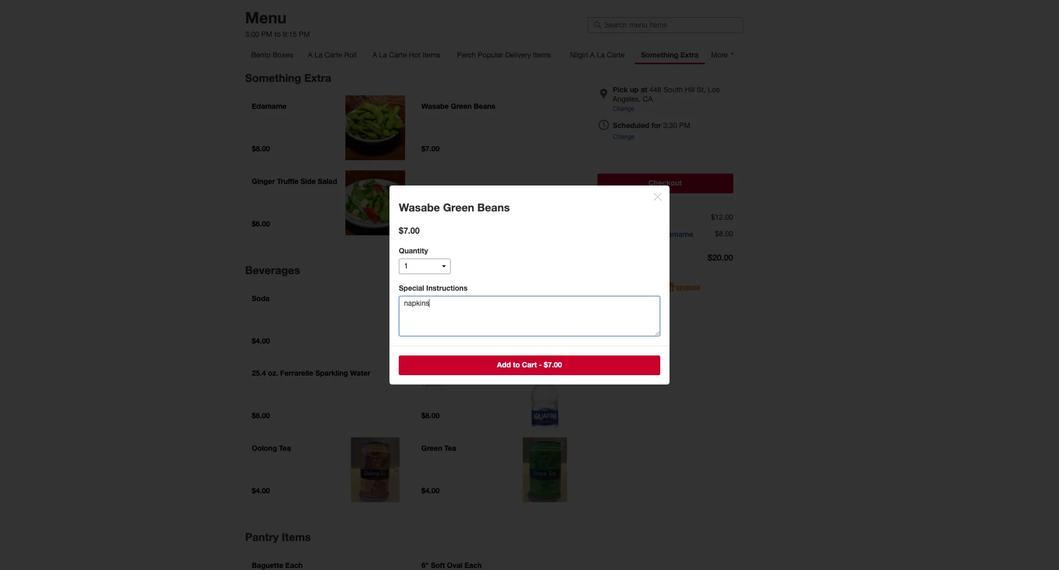Task type: vqa. For each thing, say whether or not it's contained in the screenshot.
PM in the 'Scheduled for 3:30 PM'
yes



Task type: locate. For each thing, give the bounding box(es) containing it.
something extra tab list
[[245, 46, 742, 64]]

oval
[[447, 561, 462, 570]]

edamame down bento boxes
[[252, 102, 287, 110]]

1 horizontal spatial water
[[436, 369, 457, 378]]

1 horizontal spatial something extra
[[641, 50, 699, 59]]

water
[[350, 369, 370, 378], [436, 369, 457, 378]]

0 horizontal spatial extra
[[304, 72, 331, 84]]

la left 'roll'
[[315, 51, 323, 59]]

change down scheduled
[[613, 133, 634, 141]]

side
[[301, 177, 316, 186]]

something extra
[[641, 50, 699, 59], [245, 72, 331, 84]]

soft
[[431, 561, 445, 570]]

0 horizontal spatial pm
[[261, 30, 272, 38]]

1 vertical spatial $7.00
[[544, 360, 562, 369]]

extra
[[680, 50, 699, 59], [304, 72, 331, 84]]

1 la from the left
[[315, 51, 323, 59]]

ca
[[643, 95, 653, 103]]

0 vertical spatial green
[[451, 102, 472, 110]]

$8.00
[[715, 230, 733, 238]]

tea
[[279, 444, 291, 453], [444, 444, 456, 453]]

2 carte from the left
[[389, 51, 407, 59]]

carte up pick
[[607, 51, 625, 59]]

2 horizontal spatial la
[[597, 51, 605, 59]]

1 vertical spatial wasabe
[[399, 201, 440, 214]]

2 la from the left
[[379, 51, 387, 59]]

menu 3:00 pm to 9:15 pm
[[245, 8, 310, 38]]

checkout
[[648, 178, 682, 187]]

pm right 3:30
[[679, 121, 690, 130]]

2 change button from the top
[[613, 132, 634, 142]]

pantry items
[[245, 531, 311, 544]]

each right oval
[[464, 561, 482, 570]]

green
[[451, 102, 472, 110], [443, 201, 474, 214], [421, 444, 442, 453]]

items right hot
[[422, 51, 440, 59]]

pm right '9:15'
[[299, 30, 310, 38]]

1 horizontal spatial something
[[641, 50, 678, 59]]

1 vertical spatial change
[[613, 133, 634, 141]]

0 vertical spatial wasabe green beans
[[421, 102, 495, 110]]

1 vertical spatial extra
[[304, 72, 331, 84]]

extra up "hill"
[[680, 50, 699, 59]]

la
[[315, 51, 323, 59], [379, 51, 387, 59], [597, 51, 605, 59]]

a la carte hot items
[[372, 51, 440, 59]]

0 horizontal spatial la
[[315, 51, 323, 59]]

edamame
[[252, 102, 287, 110], [659, 230, 693, 238]]

to left '9:15'
[[274, 30, 281, 38]]

something down search menu items text box
[[641, 50, 678, 59]]

0 vertical spatial to
[[274, 30, 281, 38]]

pellegrino
[[437, 294, 471, 303]]

change button
[[613, 104, 634, 114], [613, 132, 634, 142]]

0 horizontal spatial edamame
[[252, 102, 287, 110]]

each
[[285, 561, 303, 570], [464, 561, 482, 570]]

2 a from the left
[[372, 51, 377, 59]]

a
[[308, 51, 313, 59], [372, 51, 377, 59], [590, 51, 595, 59]]

something extra down boxes
[[245, 72, 331, 84]]

pantry
[[245, 531, 279, 544]]

soda
[[252, 294, 270, 303]]

0 vertical spatial edamame
[[252, 102, 287, 110]]

1 change from the top
[[613, 105, 634, 113]]

bento
[[251, 51, 271, 59]]

a right boxes
[[308, 51, 313, 59]]

still
[[421, 369, 434, 378]]

water up 750ml
[[436, 369, 457, 378]]

baguette
[[252, 561, 283, 570]]

0 horizontal spatial a
[[308, 51, 313, 59]]

a right 'roll'
[[372, 51, 377, 59]]

select item quantity element
[[399, 246, 451, 274]]

change button down angeles,
[[613, 104, 634, 114]]

0 horizontal spatial each
[[285, 561, 303, 570]]

1 horizontal spatial to
[[513, 360, 520, 369]]

0 horizontal spatial water
[[350, 369, 370, 378]]

pm
[[261, 30, 272, 38], [299, 30, 310, 38], [679, 121, 690, 130]]

to
[[274, 30, 281, 38], [513, 360, 520, 369]]

cart
[[522, 360, 537, 369]]

3 la from the left
[[597, 51, 605, 59]]

los
[[708, 86, 720, 94]]

1 vertical spatial edamame
[[659, 230, 693, 238]]

extra down a la carte roll
[[304, 72, 331, 84]]

1 horizontal spatial extra
[[680, 50, 699, 59]]

1 each from the left
[[285, 561, 303, 570]]

1 vertical spatial change button
[[613, 132, 634, 142]]

change button down scheduled
[[613, 132, 634, 142]]

0 vertical spatial change
[[613, 105, 634, 113]]

south
[[663, 86, 683, 94]]

1 vertical spatial beans
[[477, 201, 510, 214]]

carte left 'roll'
[[325, 51, 342, 59]]

change
[[613, 105, 634, 113], [613, 133, 634, 141]]

2 horizontal spatial pm
[[679, 121, 690, 130]]

carte left hot
[[389, 51, 407, 59]]

chili
[[619, 230, 634, 238]]

0 horizontal spatial items
[[282, 531, 311, 544]]

1 change button from the top
[[613, 104, 634, 114]]

checkout button
[[597, 174, 733, 193]]

1 horizontal spatial a
[[372, 51, 377, 59]]

la left hot
[[379, 51, 387, 59]]

lemon.
[[535, 305, 557, 313]]

0 vertical spatial wasabe
[[421, 102, 449, 110]]

edamame right garlic
[[659, 230, 693, 238]]

something inside tab list
[[641, 50, 678, 59]]

0 horizontal spatial something extra
[[245, 72, 331, 84]]

$7.00 up quantity
[[399, 226, 420, 235]]

something down bento boxes
[[245, 72, 301, 84]]

0 horizontal spatial $7.00
[[399, 226, 420, 235]]

beans
[[474, 102, 495, 110], [477, 201, 510, 214]]

0 horizontal spatial carte
[[325, 51, 342, 59]]

1 horizontal spatial carte
[[389, 51, 407, 59]]

to inside the menu 3:00 pm to 9:15 pm
[[274, 30, 281, 38]]

0 horizontal spatial tea
[[279, 444, 291, 453]]

2 horizontal spatial carte
[[607, 51, 625, 59]]

0 vertical spatial something extra
[[641, 50, 699, 59]]

wasabe green beans inside × dialog
[[399, 201, 510, 214]]

1 a from the left
[[308, 51, 313, 59]]

2 tea from the left
[[444, 444, 456, 453]]

carte
[[325, 51, 342, 59], [389, 51, 407, 59], [607, 51, 625, 59]]

0 vertical spatial change button
[[613, 104, 634, 114]]

2 water from the left
[[436, 369, 457, 378]]

$7.00 right -
[[544, 360, 562, 369]]

change down angeles,
[[613, 105, 634, 113]]

something extra down search menu items text box
[[641, 50, 699, 59]]

scheduled
[[613, 121, 649, 130]]

water right sparkling
[[350, 369, 370, 378]]

6"
[[421, 561, 429, 570]]

3 carte from the left
[[607, 51, 625, 59]]

1 vertical spatial green
[[443, 201, 474, 214]]

something
[[641, 50, 678, 59], [245, 72, 301, 84]]

1 vertical spatial to
[[513, 360, 520, 369]]

0 horizontal spatial to
[[274, 30, 281, 38]]

$7.00
[[399, 226, 420, 235], [544, 360, 562, 369]]

0 vertical spatial extra
[[680, 50, 699, 59]]

san
[[421, 294, 435, 303]]

tea for green tea
[[444, 444, 456, 453]]

ginger truffle side salad
[[252, 177, 337, 186]]

st,
[[697, 86, 706, 94]]

hill
[[685, 86, 695, 94]]

items
[[422, 51, 440, 59], [533, 51, 551, 59], [282, 531, 311, 544]]

nilgiri
[[570, 51, 588, 59]]

still water (evian) 750ml
[[421, 369, 482, 388]]

items up baguette each
[[282, 531, 311, 544]]

salad
[[318, 177, 337, 186]]

1 vertical spatial something
[[245, 72, 301, 84]]

wasabe green beans
[[421, 102, 495, 110], [399, 201, 510, 214]]

0 horizontal spatial something
[[245, 72, 301, 84]]

3:00
[[245, 30, 259, 38]]

1 horizontal spatial each
[[464, 561, 482, 570]]

0 vertical spatial something
[[641, 50, 678, 59]]

change for pick up at
[[613, 105, 634, 113]]

1 carte from the left
[[325, 51, 342, 59]]

$7.00 inside button
[[544, 360, 562, 369]]

1 horizontal spatial $7.00
[[544, 360, 562, 369]]

1 horizontal spatial la
[[379, 51, 387, 59]]

1 tea from the left
[[279, 444, 291, 453]]

1 horizontal spatial tea
[[444, 444, 456, 453]]

edamame inside "button"
[[659, 230, 693, 238]]

delivery
[[505, 51, 531, 59]]

angeles,
[[613, 95, 641, 103]]

0 vertical spatial $7.00
[[399, 226, 420, 235]]

1 horizontal spatial edamame
[[659, 230, 693, 238]]

(evian)
[[459, 369, 482, 378]]

3 a from the left
[[590, 51, 595, 59]]

2 horizontal spatial items
[[533, 51, 551, 59]]

2 change from the top
[[613, 133, 634, 141]]

boxes
[[273, 51, 293, 59]]

×
[[652, 184, 663, 206]]

1 vertical spatial wasabe green beans
[[399, 201, 510, 214]]

wasabe
[[421, 102, 449, 110], [399, 201, 440, 214]]

2 horizontal spatial a
[[590, 51, 595, 59]]

each right baguette
[[285, 561, 303, 570]]

to right add
[[513, 360, 520, 369]]

la right nilgiri
[[597, 51, 605, 59]]

items right delivery
[[533, 51, 551, 59]]

pm right 3:00
[[261, 30, 272, 38]]

9:15
[[283, 30, 297, 38]]

a right nilgiri
[[590, 51, 595, 59]]



Task type: describe. For each thing, give the bounding box(es) containing it.
,
[[447, 305, 449, 313]]

la for a la carte roll
[[315, 51, 323, 59]]

chili garlic edamame
[[619, 230, 693, 238]]

1 vertical spatial something extra
[[245, 72, 331, 84]]

2 each from the left
[[464, 561, 482, 570]]

garlic
[[636, 230, 657, 238]]

wasabe inside × dialog
[[399, 201, 440, 214]]

hot
[[409, 51, 420, 59]]

1 horizontal spatial pm
[[299, 30, 310, 38]]

add to cart - $7.00
[[497, 360, 562, 369]]

change button for pick up at
[[613, 104, 634, 114]]

add to cart - $7.00 button
[[399, 356, 660, 375]]

for
[[651, 121, 661, 130]]

san pellegrino (can) orange , orange pomegranate and lemon.
[[421, 294, 557, 313]]

perch popular delivery items
[[457, 51, 551, 59]]

chili garlic edamame button
[[613, 230, 693, 239]]

× dialog
[[0, 0, 1059, 570]]

1 water from the left
[[350, 369, 370, 378]]

to inside "add to cart - $7.00" button
[[513, 360, 520, 369]]

3:30
[[663, 121, 677, 130]]

change button for scheduled for
[[613, 132, 634, 142]]

orange
[[421, 305, 445, 313]]

carte for roll
[[325, 51, 342, 59]]

$12.00
[[711, 213, 733, 221]]

la for a la carte hot items
[[379, 51, 387, 59]]

Special Instructions text field
[[399, 296, 660, 337]]

scheduled for 3:30 pm
[[613, 121, 690, 130]]

beverages
[[245, 264, 300, 277]]

nilgiri a la carte
[[570, 51, 625, 59]]

ginger
[[252, 177, 275, 186]]

$20.00
[[708, 252, 733, 262]]

water inside still water (evian) 750ml
[[436, 369, 457, 378]]

up
[[630, 85, 639, 94]]

a la carte roll
[[308, 51, 357, 59]]

tea for oolong tea
[[279, 444, 291, 453]]

448 south hill st, los angeles, ca
[[613, 86, 720, 103]]

1 horizontal spatial items
[[422, 51, 440, 59]]

something extra inside tab list
[[641, 50, 699, 59]]

oolong
[[252, 444, 277, 453]]

(can)
[[473, 294, 492, 303]]

baguette each
[[252, 561, 303, 570]]

a for a la carte hot items
[[372, 51, 377, 59]]

-
[[539, 360, 542, 369]]

green tea
[[421, 444, 456, 453]]

roll
[[344, 51, 357, 59]]

instructions
[[426, 284, 468, 293]]

change for scheduled for
[[613, 133, 634, 141]]

Search menu items text field
[[604, 20, 738, 29]]

carte for hot
[[389, 51, 407, 59]]

green inside × dialog
[[443, 201, 474, 214]]

perch
[[457, 51, 476, 59]]

beans inside × dialog
[[477, 201, 510, 214]]

and
[[521, 305, 533, 313]]

menu
[[245, 8, 287, 27]]

bento boxes
[[251, 51, 293, 59]]

25.4 oz. ferrarelle sparkling water
[[252, 369, 370, 378]]

pomegranate
[[476, 305, 519, 313]]

quantity
[[399, 246, 428, 255]]

truffle
[[277, 177, 298, 186]]

pm inside scheduled for 3:30 pm
[[679, 121, 690, 130]]

a for a la carte roll
[[308, 51, 313, 59]]

special instructions
[[399, 284, 468, 293]]

popular
[[478, 51, 503, 59]]

oolong tea
[[252, 444, 291, 453]]

750ml
[[421, 380, 441, 388]]

special
[[399, 284, 424, 293]]

6" soft oval each
[[421, 561, 482, 570]]

× button
[[652, 184, 663, 206]]

pick up at
[[613, 85, 647, 94]]

0 vertical spatial beans
[[474, 102, 495, 110]]

extra inside tab list
[[680, 50, 699, 59]]

sparkling
[[315, 369, 348, 378]]

at
[[641, 85, 647, 94]]

25.4
[[252, 369, 266, 378]]

pick
[[613, 85, 628, 94]]

448
[[649, 86, 661, 94]]

add
[[497, 360, 511, 369]]

2 vertical spatial green
[[421, 444, 442, 453]]

oz.
[[268, 369, 278, 378]]

ferrarelle
[[280, 369, 313, 378]]

orange
[[451, 305, 474, 313]]



